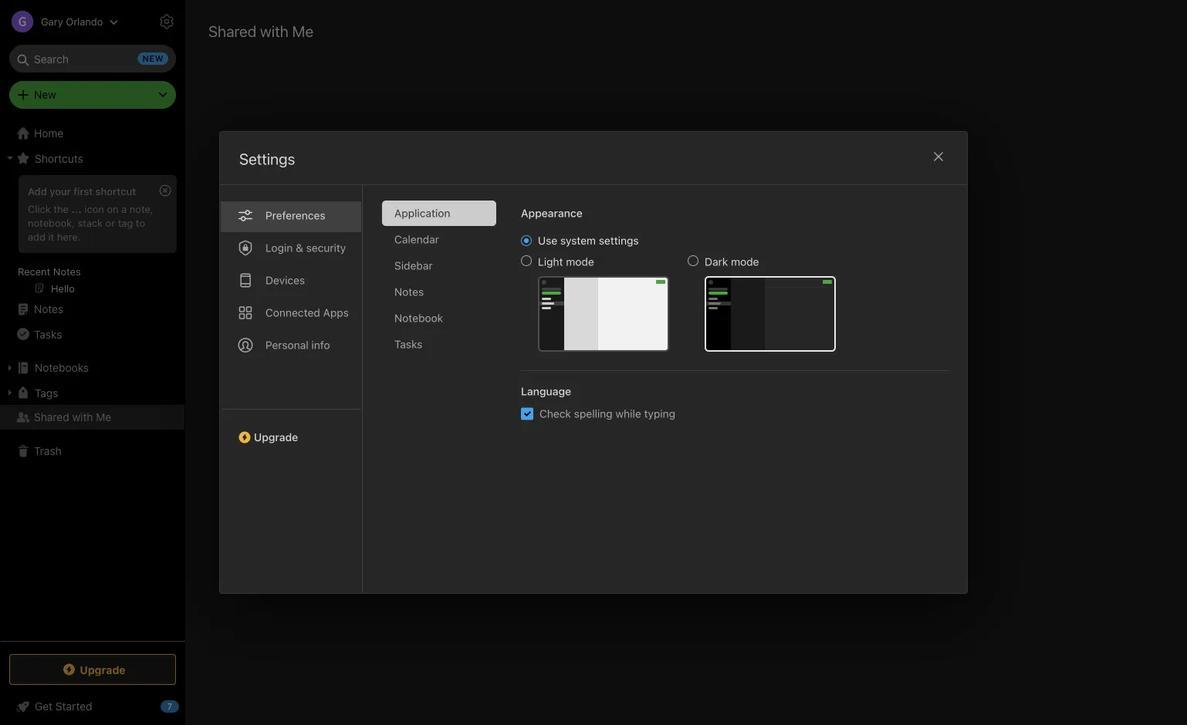 Task type: vqa. For each thing, say whether or not it's contained in the screenshot.
links and attachments
no



Task type: describe. For each thing, give the bounding box(es) containing it.
expand tags image
[[4, 387, 16, 399]]

Dark mode radio
[[688, 255, 698, 266]]

Search text field
[[20, 45, 165, 73]]

notebook
[[394, 312, 443, 325]]

...
[[71, 203, 82, 215]]

home link
[[0, 121, 185, 146]]

recent
[[18, 266, 50, 277]]

login
[[266, 242, 293, 254]]

trash
[[34, 445, 62, 458]]

apps
[[323, 306, 349, 319]]

tasks inside button
[[34, 328, 62, 341]]

personal info
[[266, 339, 330, 352]]

your
[[50, 185, 71, 197]]

use
[[538, 234, 557, 247]]

home
[[34, 127, 63, 140]]

upgrade button inside tab list
[[220, 409, 362, 450]]

add your first shortcut
[[28, 185, 136, 197]]

a
[[121, 203, 127, 215]]

stack
[[78, 217, 103, 228]]

while
[[615, 408, 641, 420]]

security
[[306, 242, 346, 254]]

to
[[136, 217, 145, 228]]

dark
[[705, 255, 728, 268]]

system
[[560, 234, 596, 247]]

info
[[311, 339, 330, 352]]

here. inside shared with me "element"
[[815, 427, 843, 442]]

notebooks
[[590, 427, 649, 442]]

connected apps
[[266, 306, 349, 319]]

you
[[720, 427, 740, 442]]

language
[[521, 385, 571, 398]]

0 horizontal spatial upgrade
[[80, 664, 126, 676]]

will
[[743, 427, 761, 442]]

notebooks link
[[0, 356, 184, 381]]

notebooks
[[35, 362, 89, 374]]

shared inside shared with me "element"
[[208, 22, 256, 40]]

tags
[[35, 386, 58, 399]]

or
[[105, 217, 115, 228]]

tags button
[[0, 381, 184, 405]]

2 vertical spatial with
[[693, 427, 717, 442]]

shared with me inside shared with me "element"
[[208, 22, 313, 40]]

settings
[[239, 150, 295, 168]]

notebook tab
[[382, 306, 496, 331]]

click
[[28, 203, 51, 215]]

first
[[74, 185, 93, 197]]

shared with me element
[[185, 0, 1187, 725]]

0 horizontal spatial upgrade button
[[9, 654, 176, 685]]

shared with me link
[[0, 405, 184, 430]]

Check spelling while typing checkbox
[[521, 408, 533, 420]]

tag
[[118, 217, 133, 228]]

icon on a note, notebook, stack or tag to add it here.
[[28, 203, 153, 242]]

0 vertical spatial shared
[[680, 397, 723, 414]]

dark mode
[[705, 255, 759, 268]]

1 vertical spatial shared
[[652, 427, 690, 442]]

group inside tree
[[0, 171, 184, 303]]

the
[[54, 203, 69, 215]]

notes inside group
[[53, 266, 81, 277]]

shared inside shared with me link
[[34, 411, 69, 424]]

notes link
[[0, 297, 184, 322]]

notes inside shared with me "element"
[[529, 427, 562, 442]]

notes tab
[[382, 279, 496, 305]]

tasks button
[[0, 322, 184, 347]]

0 vertical spatial with
[[260, 22, 288, 40]]

me inside shared with me link
[[96, 411, 111, 424]]

recent notes
[[18, 266, 81, 277]]

check
[[539, 408, 571, 420]]

typing
[[644, 408, 675, 420]]

upgrade inside tab list
[[254, 431, 298, 444]]

sidebar tab
[[382, 253, 496, 279]]

calendar tab
[[382, 227, 496, 252]]

icon
[[84, 203, 104, 215]]

spelling
[[574, 408, 613, 420]]

it
[[48, 231, 54, 242]]

note,
[[130, 203, 153, 215]]

devices
[[266, 274, 305, 287]]



Task type: locate. For each thing, give the bounding box(es) containing it.
0 horizontal spatial with
[[72, 411, 93, 424]]

shared with me
[[208, 22, 313, 40], [34, 411, 111, 424]]

notebook,
[[28, 217, 75, 228]]

1 vertical spatial upgrade button
[[9, 654, 176, 685]]

1 horizontal spatial upgrade
[[254, 431, 298, 444]]

here. inside icon on a note, notebook, stack or tag to add it here.
[[57, 231, 81, 242]]

shortcut
[[95, 185, 136, 197]]

here. right it
[[57, 231, 81, 242]]

light
[[538, 255, 563, 268]]

None search field
[[20, 45, 165, 73]]

1 vertical spatial shared
[[34, 411, 69, 424]]

notes down the sidebar
[[394, 286, 424, 298]]

preferences
[[266, 209, 325, 222]]

mode for dark mode
[[731, 255, 759, 268]]

trash link
[[0, 439, 184, 464]]

shared down typing
[[652, 427, 690, 442]]

up
[[797, 427, 811, 442]]

with
[[260, 22, 288, 40], [72, 411, 93, 424], [693, 427, 717, 442]]

0 vertical spatial me
[[292, 22, 313, 40]]

appearance
[[521, 207, 583, 220]]

shared down tags on the bottom left of the page
[[34, 411, 69, 424]]

mode
[[566, 255, 594, 268], [731, 255, 759, 268]]

2 horizontal spatial with
[[693, 427, 717, 442]]

nothing
[[626, 397, 676, 414]]

add
[[28, 231, 45, 242]]

1 mode from the left
[[566, 255, 594, 268]]

tasks
[[34, 328, 62, 341], [394, 338, 422, 351]]

0 horizontal spatial mode
[[566, 255, 594, 268]]

0 horizontal spatial shared with me
[[34, 411, 111, 424]]

login & security
[[266, 242, 346, 254]]

close image
[[929, 147, 948, 166]]

nothing shared yet
[[626, 397, 747, 414]]

0 horizontal spatial here.
[[57, 231, 81, 242]]

and
[[566, 427, 587, 442]]

0 horizontal spatial shared
[[34, 411, 69, 424]]

notes and notebooks shared with you will show up here.
[[529, 427, 843, 442]]

0 vertical spatial upgrade button
[[220, 409, 362, 450]]

notes down recent notes
[[34, 303, 63, 316]]

settings image
[[157, 12, 176, 31]]

Light mode radio
[[521, 255, 532, 266]]

tasks tab
[[382, 332, 496, 357]]

shared right settings image
[[208, 22, 256, 40]]

upgrade
[[254, 431, 298, 444], [80, 664, 126, 676]]

connected
[[266, 306, 320, 319]]

with inside tree
[[72, 411, 93, 424]]

mode for light mode
[[566, 255, 594, 268]]

add
[[28, 185, 47, 197]]

here.
[[57, 231, 81, 242], [815, 427, 843, 442]]

shortcuts button
[[0, 146, 184, 171]]

shared with me inside shared with me link
[[34, 411, 111, 424]]

tree containing home
[[0, 121, 185, 641]]

tree
[[0, 121, 185, 641]]

shared up notes and notebooks shared with you will show up here.
[[680, 397, 723, 414]]

0 vertical spatial here.
[[57, 231, 81, 242]]

yet
[[727, 397, 747, 414]]

here. right up
[[815, 427, 843, 442]]

tab list containing preferences
[[220, 185, 363, 594]]

upgrade button
[[220, 409, 362, 450], [9, 654, 176, 685]]

0 horizontal spatial tab list
[[220, 185, 363, 594]]

1 vertical spatial here.
[[815, 427, 843, 442]]

mode down system
[[566, 255, 594, 268]]

new button
[[9, 81, 176, 109]]

1 horizontal spatial tasks
[[394, 338, 422, 351]]

shortcuts
[[35, 152, 83, 165]]

notes down check
[[529, 427, 562, 442]]

option group
[[521, 234, 836, 352]]

notes right recent in the top of the page
[[53, 266, 81, 277]]

me
[[292, 22, 313, 40], [96, 411, 111, 424]]

on
[[107, 203, 119, 215]]

personal
[[266, 339, 309, 352]]

tab list for application
[[220, 185, 363, 594]]

1 vertical spatial with
[[72, 411, 93, 424]]

tasks inside "tab"
[[394, 338, 422, 351]]

Use system settings radio
[[521, 235, 532, 246]]

&
[[296, 242, 303, 254]]

group containing add your first shortcut
[[0, 171, 184, 303]]

check spelling while typing
[[539, 408, 675, 420]]

calendar
[[394, 233, 439, 246]]

use system settings
[[538, 234, 639, 247]]

1 horizontal spatial here.
[[815, 427, 843, 442]]

1 horizontal spatial me
[[292, 22, 313, 40]]

application
[[394, 207, 450, 220]]

tab list for appearance
[[382, 201, 509, 594]]

0 horizontal spatial me
[[96, 411, 111, 424]]

application tab
[[382, 201, 496, 226]]

show
[[765, 427, 794, 442]]

shared
[[208, 22, 256, 40], [34, 411, 69, 424]]

sidebar
[[394, 259, 433, 272]]

0 vertical spatial shared with me
[[208, 22, 313, 40]]

0 vertical spatial upgrade
[[254, 431, 298, 444]]

mode right the "dark"
[[731, 255, 759, 268]]

tab list containing application
[[382, 201, 509, 594]]

tab list
[[220, 185, 363, 594], [382, 201, 509, 594]]

0 vertical spatial shared
[[208, 22, 256, 40]]

1 vertical spatial shared with me
[[34, 411, 111, 424]]

click the ...
[[28, 203, 82, 215]]

2 mode from the left
[[731, 255, 759, 268]]

light mode
[[538, 255, 594, 268]]

settings
[[599, 234, 639, 247]]

option group containing use system settings
[[521, 234, 836, 352]]

1 horizontal spatial upgrade button
[[220, 409, 362, 450]]

0 horizontal spatial tasks
[[34, 328, 62, 341]]

expand notebooks image
[[4, 362, 16, 374]]

1 horizontal spatial shared with me
[[208, 22, 313, 40]]

notes inside tab
[[394, 286, 424, 298]]

me inside shared with me "element"
[[292, 22, 313, 40]]

new
[[34, 88, 56, 101]]

tasks up the notebooks
[[34, 328, 62, 341]]

1 vertical spatial me
[[96, 411, 111, 424]]

group
[[0, 171, 184, 303]]

1 horizontal spatial mode
[[731, 255, 759, 268]]

1 horizontal spatial shared
[[208, 22, 256, 40]]

notes
[[53, 266, 81, 277], [394, 286, 424, 298], [34, 303, 63, 316], [529, 427, 562, 442]]

1 vertical spatial upgrade
[[80, 664, 126, 676]]

tasks down notebook
[[394, 338, 422, 351]]

1 horizontal spatial with
[[260, 22, 288, 40]]

1 horizontal spatial tab list
[[382, 201, 509, 594]]

shared
[[680, 397, 723, 414], [652, 427, 690, 442]]



